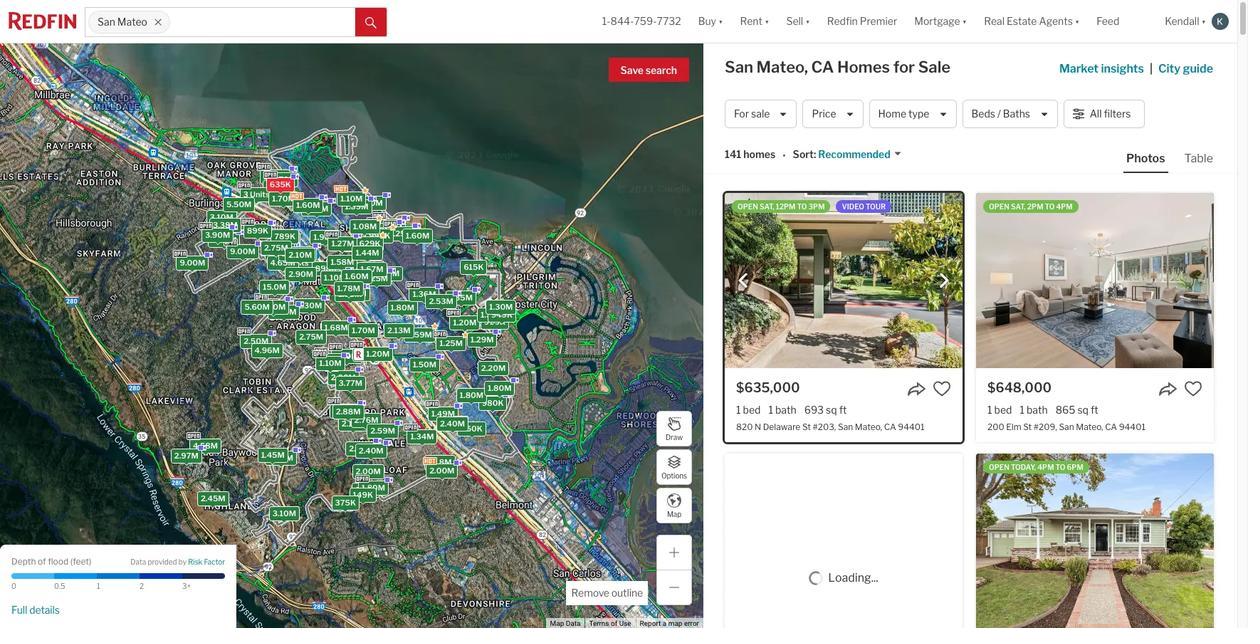 Task type: describe. For each thing, give the bounding box(es) containing it.
beds
[[972, 108, 996, 120]]

629k
[[359, 238, 381, 248]]

▾ for sell ▾
[[806, 15, 810, 27]]

▾ inside "real estate agents ▾" link
[[1076, 15, 1080, 27]]

favorite button checkbox
[[1185, 380, 1203, 398]]

998k
[[369, 230, 391, 240]]

0 horizontal spatial data
[[131, 558, 146, 567]]

1.36m
[[413, 289, 436, 299]]

risk factor link
[[188, 558, 225, 568]]

:
[[814, 148, 817, 161]]

to for 3pm
[[797, 202, 807, 211]]

flood
[[48, 556, 68, 567]]

0 vertical spatial 1.25m
[[390, 228, 413, 238]]

7732
[[657, 15, 682, 27]]

of for terms
[[611, 620, 618, 628]]

remove
[[572, 587, 610, 599]]

1.45m
[[261, 450, 285, 460]]

3.38m
[[213, 220, 238, 230]]

mortgage ▾
[[915, 15, 968, 27]]

map data button
[[550, 619, 581, 628]]

terms
[[589, 620, 609, 628]]

12pm
[[776, 202, 796, 211]]

$635,000
[[737, 380, 801, 395]]

2.80m left the 2.30m
[[272, 307, 297, 317]]

1.34m
[[411, 431, 434, 441]]

/
[[998, 108, 1001, 120]]

1.60m up 648k
[[296, 200, 320, 210]]

price button
[[803, 100, 864, 128]]

1.80m up 980k
[[488, 383, 512, 393]]

open today, 4pm to 6pm
[[989, 463, 1084, 472]]

outline
[[612, 587, 643, 599]]

sat, for 12pm
[[760, 202, 775, 211]]

sale
[[752, 108, 770, 120]]

baths
[[1004, 108, 1031, 120]]

favorite button image
[[1185, 380, 1203, 398]]

for
[[894, 58, 915, 76]]

2.30m
[[297, 300, 322, 310]]

2.85m
[[349, 444, 374, 454]]

6pm
[[1068, 463, 1084, 472]]

820 n delaware st #203, san mateo, ca 94401
[[737, 422, 925, 433]]

open for open sat, 2pm to 4pm
[[989, 202, 1010, 211]]

2.00m down 2.85m
[[356, 466, 381, 476]]

a
[[663, 620, 667, 628]]

1-844-759-7732
[[602, 15, 682, 27]]

3 units
[[243, 189, 270, 199]]

3.00m
[[342, 239, 367, 249]]

mortgage ▾ button
[[915, 0, 968, 43]]

1 vertical spatial 9.00m
[[180, 258, 205, 268]]

options
[[662, 471, 687, 480]]

mortgage
[[915, 15, 961, 27]]

1 bed for $635,000
[[737, 404, 761, 416]]

user photo image
[[1212, 13, 1230, 30]]

open sat, 12pm to 3pm
[[738, 202, 825, 211]]

23
[[282, 248, 292, 258]]

899k
[[247, 226, 269, 236]]

2pm
[[1028, 202, 1044, 211]]

rent ▾ button
[[740, 0, 770, 43]]

map region
[[0, 12, 779, 628]]

sell ▾ button
[[787, 0, 810, 43]]

recommended
[[819, 148, 891, 161]]

photo of 200 elm st #209, san mateo, ca 94401 image
[[977, 193, 1215, 368]]

data inside button
[[566, 620, 581, 628]]

0 horizontal spatial mateo,
[[757, 58, 808, 76]]

0 vertical spatial 1.20m
[[379, 220, 403, 230]]

0 horizontal spatial 3.10m
[[210, 212, 234, 222]]

1 horizontal spatial 1.98m
[[343, 288, 367, 298]]

san left mateo
[[98, 16, 115, 28]]

▾ for buy ▾
[[719, 15, 723, 27]]

units for 5 units
[[289, 258, 309, 268]]

to for 4pm
[[1045, 202, 1055, 211]]

all
[[1090, 108, 1102, 120]]

sq for $648,000
[[1078, 404, 1089, 416]]

1.68m
[[324, 323, 348, 333]]

san right "#203,"
[[838, 422, 854, 433]]

1 horizontal spatial 1.70m
[[352, 325, 375, 335]]

1 vertical spatial 1.20m
[[453, 317, 477, 327]]

1.49m
[[432, 408, 455, 418]]

693 sq ft
[[805, 404, 847, 416]]

type
[[909, 108, 930, 120]]

sort
[[793, 148, 814, 161]]

498k
[[270, 242, 291, 252]]

2 horizontal spatial mateo,
[[1077, 422, 1104, 433]]

details
[[29, 604, 60, 616]]

save
[[621, 64, 644, 76]]

favorite button checkbox
[[933, 380, 952, 398]]

home type button
[[869, 100, 957, 128]]

)
[[89, 556, 91, 567]]

filters
[[1105, 108, 1132, 120]]

open for open sat, 12pm to 3pm
[[738, 202, 759, 211]]

for sale
[[734, 108, 770, 120]]

remove san mateo image
[[154, 18, 163, 26]]

photo of 820 n delaware st #203, san mateo, ca 94401 image
[[725, 193, 963, 368]]

729k
[[270, 241, 291, 251]]

error
[[685, 620, 700, 628]]

4.96m
[[255, 345, 280, 355]]

1 94401 from the left
[[898, 422, 925, 433]]

favorite button image
[[933, 380, 952, 398]]

2.00m down "799k"
[[331, 372, 356, 382]]

0 vertical spatial 9.00m
[[230, 246, 256, 256]]

insights
[[1102, 62, 1145, 76]]

units for 2 units
[[270, 171, 290, 181]]

market
[[1060, 62, 1099, 76]]

bed for $648,000
[[995, 404, 1013, 416]]

2 vertical spatial 1.10m
[[319, 358, 342, 368]]

1.27m
[[332, 239, 354, 249]]

1 horizontal spatial ca
[[885, 422, 897, 433]]

▾ for mortgage ▾
[[963, 15, 968, 27]]

1 up 200
[[988, 404, 993, 416]]

2.45m
[[201, 493, 225, 503]]

sat, for 2pm
[[1011, 202, 1026, 211]]

options button
[[657, 450, 692, 485]]

1.60m left 1.39m
[[305, 203, 329, 213]]

full details
[[11, 604, 60, 616]]

2.15m
[[342, 418, 365, 428]]

units for 23 units
[[293, 248, 313, 258]]

beds / baths
[[972, 108, 1031, 120]]

elm
[[1007, 422, 1022, 433]]

▾ for kendall ▾
[[1202, 15, 1207, 27]]

4.00m
[[211, 235, 237, 245]]

factor
[[204, 558, 225, 567]]

730k
[[266, 182, 287, 192]]

1 horizontal spatial 1.58m
[[331, 257, 354, 267]]

1.30m up 1.08m
[[359, 198, 383, 208]]

23 units
[[282, 248, 313, 258]]

to for 6pm
[[1056, 463, 1066, 472]]

0 vertical spatial 1.70m
[[272, 193, 295, 203]]

of for depth
[[38, 556, 46, 567]]

1 horizontal spatial 3.10m
[[273, 508, 296, 518]]

sort :
[[793, 148, 817, 161]]

1.00m
[[373, 225, 397, 235]]

1.29m
[[471, 335, 494, 345]]

1 right 0.5
[[97, 582, 100, 591]]

sell ▾
[[787, 15, 810, 27]]

provided
[[148, 558, 177, 567]]

san mateo
[[98, 16, 147, 28]]

home type
[[879, 108, 930, 120]]

1.60m up 1.78m
[[345, 271, 369, 281]]

1 st from the left
[[803, 422, 811, 433]]



Task type: locate. For each thing, give the bounding box(es) containing it.
2.13m
[[388, 325, 411, 335]]

1 bed from the left
[[743, 404, 761, 416]]

2 ▾ from the left
[[765, 15, 770, 27]]

2 for 2 units
[[264, 171, 268, 181]]

2.59m
[[408, 330, 432, 339], [371, 426, 395, 435]]

None search field
[[171, 8, 355, 36]]

google image
[[4, 610, 51, 628]]

0 horizontal spatial of
[[38, 556, 46, 567]]

0 horizontal spatial 4pm
[[1038, 463, 1055, 472]]

ft for $635,000
[[840, 404, 847, 416]]

▾ right rent
[[765, 15, 770, 27]]

1 bed for $648,000
[[988, 404, 1013, 416]]

2 horizontal spatial 1.25m
[[440, 338, 463, 348]]

0 horizontal spatial st
[[803, 422, 811, 433]]

1 horizontal spatial to
[[1045, 202, 1055, 211]]

3.10m down the '2.89m'
[[273, 508, 296, 518]]

1 vertical spatial 1.70m
[[352, 325, 375, 335]]

1 vertical spatial of
[[611, 620, 618, 628]]

1 bath up the delaware at bottom right
[[769, 404, 797, 416]]

0 horizontal spatial ca
[[812, 58, 834, 76]]

0 vertical spatial data
[[131, 558, 146, 567]]

st right elm
[[1024, 422, 1032, 433]]

1 vertical spatial 3.10m
[[273, 508, 296, 518]]

1.25m left 1.29m
[[440, 338, 463, 348]]

1 horizontal spatial 615k
[[464, 262, 484, 272]]

0 horizontal spatial sat,
[[760, 202, 775, 211]]

1 vertical spatial data
[[566, 620, 581, 628]]

0 horizontal spatial 2
[[140, 582, 144, 591]]

save search button
[[609, 58, 690, 82]]

ft
[[840, 404, 847, 416], [1091, 404, 1099, 416]]

sq for $635,000
[[826, 404, 837, 416]]

693
[[805, 404, 824, 416]]

map for map data
[[550, 620, 564, 628]]

0 vertical spatial 3.10m
[[210, 212, 234, 222]]

ft right 865
[[1091, 404, 1099, 416]]

2 vertical spatial 1.25m
[[440, 338, 463, 348]]

▾ inside rent ▾ dropdown button
[[765, 15, 770, 27]]

st left "#203,"
[[803, 422, 811, 433]]

1 vertical spatial 2.75m
[[299, 331, 323, 341]]

2.50m
[[244, 336, 269, 346]]

mateo, down 865 sq ft
[[1077, 422, 1104, 433]]

1.10m up 3.77m
[[319, 358, 342, 368]]

buy
[[699, 15, 717, 27]]

1.30m up 1.29m
[[481, 310, 504, 320]]

2.53m
[[429, 296, 454, 306]]

1.80m up 2.13m at left
[[391, 303, 415, 313]]

1 bath from the left
[[776, 404, 797, 416]]

0 horizontal spatial 2.59m
[[371, 426, 395, 435]]

1.20m right 1.08m
[[379, 220, 403, 230]]

1 horizontal spatial mateo,
[[855, 422, 883, 433]]

2 1 bath from the left
[[1020, 404, 1048, 416]]

open for open today, 4pm to 6pm
[[989, 463, 1010, 472]]

1 vertical spatial map
[[550, 620, 564, 628]]

▾ right agents
[[1076, 15, 1080, 27]]

0 vertical spatial 615k
[[268, 182, 288, 192]]

data left the provided
[[131, 558, 146, 567]]

mortgage ▾ button
[[906, 0, 976, 43]]

2.75m left 1.68m
[[299, 331, 323, 341]]

5 ▾ from the left
[[1076, 15, 1080, 27]]

buy ▾
[[699, 15, 723, 27]]

to right 2pm
[[1045, 202, 1055, 211]]

0 vertical spatial 2.40m
[[440, 418, 465, 428]]

redfin premier button
[[819, 0, 906, 43]]

open
[[738, 202, 759, 211], [989, 202, 1010, 211], [989, 463, 1010, 472]]

0 horizontal spatial sq
[[826, 404, 837, 416]]

kendall
[[1166, 15, 1200, 27]]

0 horizontal spatial 1 bath
[[769, 404, 797, 416]]

5.50m
[[227, 199, 252, 209]]

estate
[[1007, 15, 1038, 27]]

4pm right 2pm
[[1057, 202, 1073, 211]]

4.58m
[[193, 441, 218, 451]]

2 sq from the left
[[1078, 404, 1089, 416]]

1 horizontal spatial map
[[667, 510, 682, 518]]

789k
[[274, 231, 296, 241]]

by
[[179, 558, 187, 567]]

photo of 420 w 20th ave, san mateo, ca 94403 image
[[977, 454, 1215, 628]]

▾ right buy on the top of page
[[719, 15, 723, 27]]

1 sq from the left
[[826, 404, 837, 416]]

1.30m up 999k
[[489, 302, 513, 312]]

bed for $635,000
[[743, 404, 761, 416]]

2 ft from the left
[[1091, 404, 1099, 416]]

ft up 820 n delaware st #203, san mateo, ca 94401
[[840, 404, 847, 416]]

2 horizontal spatial ca
[[1106, 422, 1118, 433]]

map data
[[550, 620, 581, 628]]

0 horizontal spatial 1.70m
[[272, 193, 295, 203]]

▾ inside mortgage ▾ dropdown button
[[963, 15, 968, 27]]

0 horizontal spatial bath
[[776, 404, 797, 416]]

units right 23
[[293, 248, 313, 258]]

1.60m right 1.00m
[[406, 231, 430, 241]]

|
[[1150, 62, 1153, 76]]

▾
[[719, 15, 723, 27], [765, 15, 770, 27], [806, 15, 810, 27], [963, 15, 968, 27], [1076, 15, 1080, 27], [1202, 15, 1207, 27]]

0 horizontal spatial 9.00m
[[180, 258, 205, 268]]

375k
[[356, 485, 377, 495], [335, 497, 356, 507]]

1 vertical spatial 375k
[[335, 497, 356, 507]]

redfin
[[828, 15, 858, 27]]

sat, left 2pm
[[1011, 202, 1026, 211]]

loading... status
[[829, 571, 879, 586]]

3+
[[182, 582, 191, 591]]

of left flood
[[38, 556, 46, 567]]

3 ▾ from the left
[[806, 15, 810, 27]]

mateo
[[117, 16, 147, 28]]

map for map
[[667, 510, 682, 518]]

1 vertical spatial 1.25m
[[365, 273, 388, 283]]

1 horizontal spatial of
[[611, 620, 618, 628]]

2 inside map region
[[264, 171, 268, 181]]

delaware
[[763, 422, 801, 433]]

save search
[[621, 64, 677, 76]]

2 bath from the left
[[1027, 404, 1048, 416]]

2 1 bed from the left
[[988, 404, 1013, 416]]

1 horizontal spatial sq
[[1078, 404, 1089, 416]]

1 bath for $635,000
[[769, 404, 797, 416]]

1 1 bath from the left
[[769, 404, 797, 416]]

bath up #209,
[[1027, 404, 1048, 416]]

0 vertical spatial 2.75m
[[264, 243, 288, 253]]

2.75m
[[264, 243, 288, 253], [299, 331, 323, 341]]

5
[[282, 258, 288, 268]]

1.20m up 1.29m
[[453, 317, 477, 327]]

2
[[264, 171, 268, 181], [140, 582, 144, 591]]

820
[[737, 422, 753, 433]]

units for 3 units
[[250, 189, 270, 199]]

1
[[737, 404, 741, 416], [769, 404, 774, 416], [988, 404, 993, 416], [1020, 404, 1025, 416], [97, 582, 100, 591]]

949k
[[491, 309, 513, 319]]

1.70m down 730k
[[272, 193, 295, 203]]

1 horizontal spatial 1.25m
[[390, 228, 413, 238]]

1.98m down "1.67m"
[[343, 288, 367, 298]]

1 horizontal spatial 9.00m
[[230, 246, 256, 256]]

2 94401 from the left
[[1120, 422, 1146, 433]]

units up '2.90m' at the top left of page
[[289, 258, 309, 268]]

1 horizontal spatial bath
[[1027, 404, 1048, 416]]

1 vertical spatial 2
[[140, 582, 144, 591]]

1 vertical spatial 2.59m
[[371, 426, 395, 435]]

sell ▾ button
[[778, 0, 819, 43]]

units
[[270, 171, 290, 181], [250, 189, 270, 199], [293, 248, 313, 258], [289, 258, 309, 268]]

2 st from the left
[[1024, 422, 1032, 433]]

2.59m down 2.76m
[[371, 426, 395, 435]]

1 horizontal spatial 4pm
[[1057, 202, 1073, 211]]

2 bed from the left
[[995, 404, 1013, 416]]

bed up n
[[743, 404, 761, 416]]

1.25m down 1.44m
[[365, 273, 388, 283]]

9.00m down '3.90m'
[[180, 258, 205, 268]]

0.5
[[54, 582, 65, 591]]

1-
[[602, 15, 611, 27]]

ca right "#203,"
[[885, 422, 897, 433]]

1 horizontal spatial 2
[[264, 171, 268, 181]]

1 1 bed from the left
[[737, 404, 761, 416]]

1.25m right 1.08m
[[390, 228, 413, 238]]

4 ▾ from the left
[[963, 15, 968, 27]]

terms of use link
[[589, 620, 632, 628]]

map down options
[[667, 510, 682, 518]]

149k
[[353, 490, 373, 500]]

map inside "map" button
[[667, 510, 682, 518]]

1 horizontal spatial 2.75m
[[299, 331, 323, 341]]

0 horizontal spatial 2.75m
[[264, 243, 288, 253]]

city
[[1159, 62, 1181, 76]]

2.59m up 1.50m at the left of the page
[[408, 330, 432, 339]]

next button image
[[937, 274, 952, 288]]

844-
[[611, 15, 634, 27]]

to left '3pm'
[[797, 202, 807, 211]]

1 horizontal spatial sat,
[[1011, 202, 1026, 211]]

0 horizontal spatial 1.25m
[[365, 273, 388, 283]]

submit search image
[[365, 17, 377, 28]]

bed up 200
[[995, 404, 1013, 416]]

5.60m
[[245, 302, 270, 312]]

▾ left user photo
[[1202, 15, 1207, 27]]

open left 12pm
[[738, 202, 759, 211]]

1.20m right the 1.40m
[[366, 349, 390, 359]]

search
[[646, 64, 677, 76]]

san down 865
[[1060, 422, 1075, 433]]

1 horizontal spatial 94401
[[1120, 422, 1146, 433]]

1 horizontal spatial 1 bed
[[988, 404, 1013, 416]]

1.58m down "1.27m" at left top
[[331, 257, 354, 267]]

1 horizontal spatial 1 bath
[[1020, 404, 1048, 416]]

feed
[[1097, 15, 1120, 27]]

tour
[[866, 202, 886, 211]]

▾ inside sell ▾ dropdown button
[[806, 15, 810, 27]]

1.10m up 1.08m
[[340, 193, 363, 203]]

0 vertical spatial 2.59m
[[408, 330, 432, 339]]

city guide link
[[1159, 61, 1217, 78]]

open left today,
[[989, 463, 1010, 472]]

0 vertical spatial 2
[[264, 171, 268, 181]]

1.39m
[[345, 201, 369, 211]]

san mateo, ca homes for sale
[[725, 58, 951, 76]]

200
[[988, 422, 1005, 433]]

2.88m
[[336, 407, 361, 417]]

648k
[[276, 234, 297, 244]]

1 bath up #209,
[[1020, 404, 1048, 416]]

4pm right today,
[[1038, 463, 1055, 472]]

1 vertical spatial 2.40m
[[359, 445, 384, 455]]

1 ▾ from the left
[[719, 15, 723, 27]]

2.90m
[[289, 269, 314, 279]]

1 vertical spatial 615k
[[464, 262, 484, 272]]

2.80m down the 15.0m at left top
[[261, 302, 286, 312]]

of
[[38, 556, 46, 567], [611, 620, 618, 628]]

9.00m down 4.00m
[[230, 246, 256, 256]]

buy ▾ button
[[699, 0, 723, 43]]

sat, left 12pm
[[760, 202, 775, 211]]

mateo, right "#203,"
[[855, 422, 883, 433]]

2 sat, from the left
[[1011, 202, 1026, 211]]

1 bed up 820
[[737, 404, 761, 416]]

2.40m down 2.76m
[[359, 445, 384, 455]]

2 vertical spatial 1.20m
[[366, 349, 390, 359]]

1 bed up 200
[[988, 404, 1013, 416]]

1 horizontal spatial 2.59m
[[408, 330, 432, 339]]

previous button image
[[737, 274, 751, 288]]

679k
[[274, 174, 295, 184]]

1.70m right 1.68m
[[352, 325, 375, 335]]

615k down '2 units'
[[268, 182, 288, 192]]

2 for 2
[[140, 582, 144, 591]]

1 sat, from the left
[[760, 202, 775, 211]]

0 horizontal spatial 1.58m
[[268, 248, 292, 258]]

2 down data provided by risk factor
[[140, 582, 144, 591]]

sq right 865
[[1078, 404, 1089, 416]]

1 up 820
[[737, 404, 741, 416]]

0 horizontal spatial 615k
[[268, 182, 288, 192]]

2.80m
[[261, 302, 286, 312], [272, 307, 297, 317], [333, 406, 358, 416]]

94401
[[898, 422, 925, 433], [1120, 422, 1146, 433]]

1 vertical spatial 1.10m
[[324, 272, 346, 282]]

san up for
[[725, 58, 754, 76]]

1 ft from the left
[[840, 404, 847, 416]]

1 horizontal spatial data
[[566, 620, 581, 628]]

ft for $648,000
[[1091, 404, 1099, 416]]

ca left homes
[[812, 58, 834, 76]]

#209,
[[1034, 422, 1058, 433]]

2.20m
[[481, 363, 506, 373]]

bath up the delaware at bottom right
[[776, 404, 797, 416]]

to left 6pm
[[1056, 463, 1066, 472]]

0 vertical spatial map
[[667, 510, 682, 518]]

2.75m down 789k
[[264, 243, 288, 253]]

sq
[[826, 404, 837, 416], [1078, 404, 1089, 416]]

0 vertical spatial 1.98m
[[314, 232, 337, 242]]

of left use
[[611, 620, 618, 628]]

1 bath for $648,000
[[1020, 404, 1048, 416]]

2.80m up 2.15m
[[333, 406, 358, 416]]

report
[[640, 620, 661, 628]]

homes
[[838, 58, 891, 76]]

1.10m up 1.78m
[[324, 272, 346, 282]]

0 horizontal spatial 1 bed
[[737, 404, 761, 416]]

1 horizontal spatial bed
[[995, 404, 1013, 416]]

sq up 820 n delaware st #203, san mateo, ca 94401
[[826, 404, 837, 416]]

bath
[[776, 404, 797, 416], [1027, 404, 1048, 416]]

2.00m down the 1.34m
[[430, 465, 455, 475]]

▾ inside buy ▾ dropdown button
[[719, 15, 723, 27]]

1 vertical spatial 4pm
[[1038, 463, 1055, 472]]

1.80m down 2.85m
[[362, 483, 385, 493]]

980k
[[482, 398, 504, 408]]

mateo, down sell
[[757, 58, 808, 76]]

2 horizontal spatial to
[[1056, 463, 1066, 472]]

0 horizontal spatial 94401
[[898, 422, 925, 433]]

▾ right the mortgage
[[963, 15, 968, 27]]

0 horizontal spatial ft
[[840, 404, 847, 416]]

3.10m up '3.90m'
[[210, 212, 234, 222]]

to
[[797, 202, 807, 211], [1045, 202, 1055, 211], [1056, 463, 1066, 472]]

units up 730k
[[270, 171, 290, 181]]

19.8m
[[428, 457, 452, 467]]

map inside map data button
[[550, 620, 564, 628]]

1 horizontal spatial st
[[1024, 422, 1032, 433]]

buy ▾ button
[[690, 0, 732, 43]]

1.80m up the 650k in the left of the page
[[460, 390, 484, 400]]

1.98m left "3.00m"
[[314, 232, 337, 242]]

map
[[669, 620, 683, 628]]

data left terms
[[566, 620, 581, 628]]

bed
[[743, 404, 761, 416], [995, 404, 1013, 416]]

0 vertical spatial 4pm
[[1057, 202, 1073, 211]]

open left 2pm
[[989, 202, 1010, 211]]

1 horizontal spatial ft
[[1091, 404, 1099, 416]]

map button
[[657, 488, 692, 524]]

bath for $635,000
[[776, 404, 797, 416]]

for
[[734, 108, 749, 120]]

▾ right sell
[[806, 15, 810, 27]]

0 horizontal spatial 1.98m
[[314, 232, 337, 242]]

1 horizontal spatial 2.40m
[[440, 418, 465, 428]]

0 horizontal spatial bed
[[743, 404, 761, 416]]

0 horizontal spatial map
[[550, 620, 564, 628]]

map left terms
[[550, 620, 564, 628]]

1.60m down 1.44m
[[376, 268, 400, 278]]

guide
[[1184, 62, 1214, 76]]

1.50m
[[413, 359, 437, 369]]

6 ▾ from the left
[[1202, 15, 1207, 27]]

premier
[[860, 15, 898, 27]]

2.40m down 1.49m
[[440, 418, 465, 428]]

0 vertical spatial 375k
[[356, 485, 377, 495]]

1.78m
[[337, 283, 361, 293]]

▾ for rent ▾
[[765, 15, 770, 27]]

remove outline
[[572, 587, 643, 599]]

0 horizontal spatial 2.40m
[[359, 445, 384, 455]]

1.85m
[[339, 289, 362, 298]]

depth of flood ( feet )
[[11, 556, 91, 567]]

real estate agents ▾ link
[[985, 0, 1080, 43]]

units right 3
[[250, 189, 270, 199]]

650k
[[461, 424, 483, 434]]

1 up elm
[[1020, 404, 1025, 416]]

1 vertical spatial 1.98m
[[343, 288, 367, 298]]

n
[[755, 422, 762, 433]]

bath for $648,000
[[1027, 404, 1048, 416]]

615k up 1.35m
[[464, 262, 484, 272]]

0 vertical spatial of
[[38, 556, 46, 567]]

0 horizontal spatial to
[[797, 202, 807, 211]]

0 vertical spatial 1.10m
[[340, 193, 363, 203]]

ca right #209,
[[1106, 422, 1118, 433]]

200 elm st #209, san mateo, ca 94401
[[988, 422, 1146, 433]]

1 up the delaware at bottom right
[[769, 404, 774, 416]]



Task type: vqa. For each thing, say whether or not it's contained in the screenshot.
the leftmost 2.75M
yes



